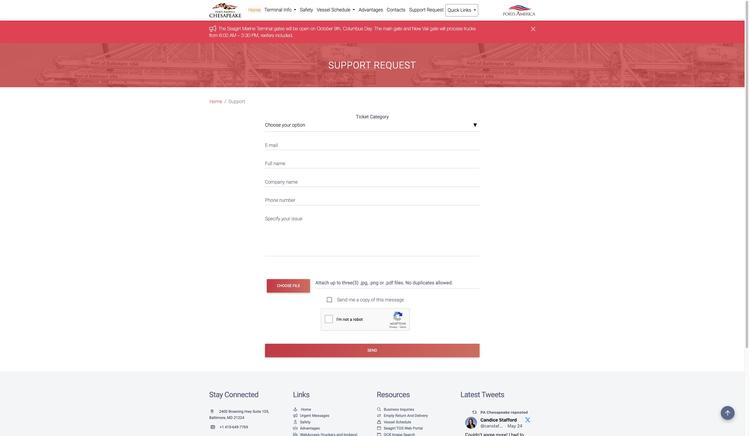 Task type: locate. For each thing, give the bounding box(es) containing it.
0 vertical spatial advantages link
[[357, 4, 385, 16]]

0 vertical spatial safety link
[[298, 4, 315, 16]]

1 vertical spatial safety link
[[293, 420, 311, 425]]

1 vertical spatial vessel
[[384, 420, 395, 425]]

seagirt
[[227, 26, 241, 31], [384, 427, 396, 431]]

gate left and
[[394, 26, 403, 31]]

0 vertical spatial safety
[[300, 7, 313, 13]]

0 vertical spatial support request
[[410, 7, 444, 13]]

advantages link
[[357, 4, 385, 16], [293, 427, 320, 431]]

vessel schedule link down empty
[[377, 420, 412, 425]]

urgent
[[300, 414, 311, 418]]

vessel schedule link
[[315, 4, 357, 16], [377, 420, 412, 425]]

Specify your issue text field
[[265, 213, 480, 256]]

Phone number text field
[[265, 194, 480, 205]]

seagirt up am
[[227, 26, 241, 31]]

2 will from the left
[[440, 26, 446, 31]]

advantages down the urgent messages link
[[300, 427, 320, 431]]

hwy
[[245, 410, 252, 414]]

specify
[[265, 216, 280, 222]]

seagirt inside the seagirt marine terminal gates will be open on october 9th, columbus day. the main gate and new vail gate will process trucks from 6:00 am – 3:30 pm, reefers included.
[[227, 26, 241, 31]]

0 horizontal spatial home
[[210, 99, 222, 104]]

search image
[[377, 408, 382, 412]]

0 horizontal spatial advantages
[[300, 427, 320, 431]]

0 horizontal spatial support
[[229, 99, 245, 104]]

the right "day."
[[375, 26, 382, 31]]

safety up open
[[300, 7, 313, 13]]

1 vertical spatial schedule
[[396, 420, 412, 425]]

1 vertical spatial vessel schedule
[[384, 420, 412, 425]]

safety down urgent
[[300, 420, 311, 425]]

will left the be
[[286, 26, 292, 31]]

1 vertical spatial terminal
[[257, 26, 273, 31]]

anchor image
[[293, 408, 298, 412]]

1 vertical spatial name
[[286, 179, 298, 185]]

process
[[447, 26, 463, 31]]

1 horizontal spatial advantages link
[[357, 4, 385, 16]]

1 safety from the top
[[300, 7, 313, 13]]

0 vertical spatial vessel
[[317, 7, 331, 13]]

send
[[337, 297, 348, 303]]

advantages link down user hard hat icon
[[293, 427, 320, 431]]

safety link up open
[[298, 4, 315, 16]]

Full name text field
[[265, 157, 480, 169]]

vessel schedule up 9th,
[[317, 7, 352, 13]]

empty
[[384, 414, 395, 418]]

choose
[[265, 122, 281, 128], [277, 284, 292, 288]]

2400 broening hwy suite 105, baltimore, md 21224
[[209, 410, 269, 420]]

1 vertical spatial support request
[[329, 60, 417, 71]]

0 horizontal spatial will
[[286, 26, 292, 31]]

choose left file
[[277, 284, 292, 288]]

1 horizontal spatial vessel schedule
[[384, 420, 412, 425]]

gate right vail
[[430, 26, 439, 31]]

browser image
[[377, 427, 382, 431]]

map marker alt image
[[211, 410, 218, 414]]

name
[[274, 161, 285, 167], [286, 179, 298, 185]]

0 horizontal spatial vessel
[[317, 7, 331, 13]]

quick links
[[448, 7, 473, 13]]

0 vertical spatial home
[[248, 7, 261, 13]]

safety link
[[298, 4, 315, 16], [293, 420, 311, 425]]

name right "full"
[[274, 161, 285, 167]]

option
[[292, 122, 305, 128]]

terminal left info
[[265, 7, 283, 13]]

0 horizontal spatial request
[[374, 60, 417, 71]]

0 horizontal spatial links
[[293, 391, 310, 399]]

0 vertical spatial support
[[410, 7, 426, 13]]

vessel up october
[[317, 7, 331, 13]]

baltimore,
[[209, 416, 226, 420]]

–
[[238, 33, 240, 38]]

1 vertical spatial home link
[[210, 98, 222, 105]]

2 horizontal spatial home
[[301, 408, 311, 412]]

the seagirt marine terminal gates will be open on october 9th, columbus day. the main gate and new vail gate will process trucks from 6:00 am – 3:30 pm, reefers included. link
[[209, 26, 476, 38]]

vail
[[423, 26, 429, 31]]

1 vertical spatial your
[[282, 216, 291, 222]]

full
[[265, 161, 273, 167]]

1 horizontal spatial support
[[329, 60, 372, 71]]

home link for the urgent messages link
[[293, 408, 311, 412]]

web
[[405, 427, 412, 431]]

business inquiries link
[[377, 408, 415, 412]]

day.
[[365, 26, 373, 31]]

1 horizontal spatial home
[[248, 7, 261, 13]]

choose for choose file
[[277, 284, 292, 288]]

0 horizontal spatial gate
[[394, 26, 403, 31]]

0 vertical spatial home link
[[247, 4, 263, 16]]

gate
[[394, 26, 403, 31], [430, 26, 439, 31]]

E-mail email field
[[265, 139, 480, 150]]

vessel down empty
[[384, 420, 395, 425]]

home link
[[247, 4, 263, 16], [210, 98, 222, 105], [293, 408, 311, 412]]

bullhorn image inside the urgent messages link
[[293, 415, 298, 418]]

stay connected
[[209, 391, 259, 399]]

bullhorn image up from
[[209, 25, 219, 32]]

return
[[396, 414, 407, 418]]

1 vertical spatial safety
[[300, 420, 311, 425]]

1 vertical spatial vessel schedule link
[[377, 420, 412, 425]]

1 horizontal spatial name
[[286, 179, 298, 185]]

bullhorn image up user hard hat icon
[[293, 415, 298, 418]]

vessel schedule link up 9th,
[[315, 4, 357, 16]]

2 vertical spatial home link
[[293, 408, 311, 412]]

2 safety from the top
[[300, 420, 311, 425]]

vessel schedule up the seagirt tos web portal link
[[384, 420, 412, 425]]

links right quick
[[461, 7, 472, 13]]

1 horizontal spatial home link
[[247, 4, 263, 16]]

safety link down urgent
[[293, 420, 311, 425]]

1 vertical spatial links
[[293, 391, 310, 399]]

on
[[311, 26, 316, 31]]

resources
[[377, 391, 410, 399]]

the seagirt marine terminal gates will be open on october 9th, columbus day. the main gate and new vail gate will process trucks from 6:00 am – 3:30 pm, reefers included. alert
[[0, 21, 745, 43]]

home
[[248, 7, 261, 13], [210, 99, 222, 104], [301, 408, 311, 412]]

gates
[[274, 26, 285, 31]]

hand receiving image
[[293, 427, 298, 431]]

schedule up 9th,
[[332, 7, 351, 13]]

your left issue
[[282, 216, 291, 222]]

1 vertical spatial advantages
[[300, 427, 320, 431]]

business
[[384, 408, 399, 412]]

your
[[282, 122, 291, 128], [282, 216, 291, 222]]

1 vertical spatial home
[[210, 99, 222, 104]]

0 vertical spatial advantages
[[359, 7, 383, 13]]

will left process
[[440, 26, 446, 31]]

terminal
[[265, 7, 283, 13], [257, 26, 273, 31]]

support request inside support request link
[[410, 7, 444, 13]]

0 vertical spatial your
[[282, 122, 291, 128]]

suite
[[253, 410, 261, 414]]

bullhorn image
[[209, 25, 219, 32], [293, 415, 298, 418]]

md
[[227, 416, 233, 420]]

your left option
[[282, 122, 291, 128]]

1 horizontal spatial the
[[375, 26, 382, 31]]

will
[[286, 26, 292, 31], [440, 26, 446, 31]]

seagirt tos web portal link
[[377, 427, 423, 431]]

support request
[[410, 7, 444, 13], [329, 60, 417, 71]]

0 vertical spatial vessel schedule link
[[315, 4, 357, 16]]

browser image
[[377, 434, 382, 437]]

1 vertical spatial choose
[[277, 284, 292, 288]]

0 horizontal spatial the
[[219, 26, 226, 31]]

pm,
[[252, 33, 260, 38]]

1 the from the left
[[219, 26, 226, 31]]

company
[[265, 179, 285, 185]]

request inside support request link
[[427, 7, 444, 13]]

the
[[219, 26, 226, 31], [375, 26, 382, 31]]

0 horizontal spatial advantages link
[[293, 427, 320, 431]]

0 vertical spatial request
[[427, 7, 444, 13]]

2 vertical spatial home
[[301, 408, 311, 412]]

+1
[[220, 425, 224, 430]]

0 horizontal spatial vessel schedule
[[317, 7, 352, 13]]

Company name text field
[[265, 176, 480, 187]]

tos
[[397, 427, 404, 431]]

links up anchor image
[[293, 391, 310, 399]]

schedule up the "seagirt tos web portal"
[[396, 420, 412, 425]]

0 vertical spatial links
[[461, 7, 472, 13]]

6:00
[[219, 33, 229, 38]]

0 horizontal spatial seagirt
[[227, 26, 241, 31]]

1 vertical spatial seagirt
[[384, 427, 396, 431]]

truck container image
[[293, 434, 298, 437]]

1 horizontal spatial will
[[440, 26, 446, 31]]

2 vertical spatial support
[[229, 99, 245, 104]]

links
[[461, 7, 472, 13], [293, 391, 310, 399]]

1 horizontal spatial request
[[427, 7, 444, 13]]

terminal info
[[265, 7, 293, 13]]

1 horizontal spatial gate
[[430, 26, 439, 31]]

2 horizontal spatial support
[[410, 7, 426, 13]]

name right company
[[286, 179, 298, 185]]

+1 410-649-7769
[[220, 425, 248, 430]]

company name
[[265, 179, 298, 185]]

2 horizontal spatial home link
[[293, 408, 311, 412]]

0 horizontal spatial schedule
[[332, 7, 351, 13]]

2400
[[219, 410, 228, 414]]

0 vertical spatial bullhorn image
[[209, 25, 219, 32]]

1 vertical spatial bullhorn image
[[293, 415, 298, 418]]

0 vertical spatial seagirt
[[227, 26, 241, 31]]

0 horizontal spatial name
[[274, 161, 285, 167]]

0 vertical spatial name
[[274, 161, 285, 167]]

seagirt left tos
[[384, 427, 396, 431]]

choose up mail
[[265, 122, 281, 128]]

terminal up reefers
[[257, 26, 273, 31]]

and
[[408, 414, 414, 418]]

0 horizontal spatial vessel schedule link
[[315, 4, 357, 16]]

support inside support request link
[[410, 7, 426, 13]]

safety
[[300, 7, 313, 13], [300, 420, 311, 425]]

advantages link up "day."
[[357, 4, 385, 16]]

0 horizontal spatial bullhorn image
[[209, 25, 219, 32]]

0 vertical spatial choose
[[265, 122, 281, 128]]

1 vertical spatial advantages link
[[293, 427, 320, 431]]

advantages up "day."
[[359, 7, 383, 13]]

the up 6:00 at the top
[[219, 26, 226, 31]]

1 horizontal spatial seagirt
[[384, 427, 396, 431]]

0 vertical spatial terminal
[[265, 7, 283, 13]]

reefers
[[261, 33, 274, 38]]

1 horizontal spatial bullhorn image
[[293, 415, 298, 418]]

request
[[427, 7, 444, 13], [374, 60, 417, 71]]

0 vertical spatial schedule
[[332, 7, 351, 13]]

1 vertical spatial support
[[329, 60, 372, 71]]

vessel schedule
[[317, 7, 352, 13], [384, 420, 412, 425]]

advantages
[[359, 7, 383, 13], [300, 427, 320, 431]]

urgent messages link
[[293, 414, 330, 418]]



Task type: describe. For each thing, give the bounding box(es) containing it.
410-
[[225, 425, 232, 430]]

am
[[230, 33, 236, 38]]

copy
[[360, 297, 370, 303]]

phone office image
[[211, 426, 220, 430]]

2 the from the left
[[375, 26, 382, 31]]

1 horizontal spatial links
[[461, 7, 472, 13]]

empty return and delivery link
[[377, 414, 428, 418]]

user hard hat image
[[293, 421, 298, 425]]

2400 broening hwy suite 105, baltimore, md 21224 link
[[209, 410, 269, 420]]

exchange image
[[377, 415, 382, 418]]

Attach up to three(3) .jpg, .png or .pdf files. No duplicates allowed. text field
[[315, 278, 481, 289]]

1 vertical spatial request
[[374, 60, 417, 71]]

9th,
[[334, 26, 342, 31]]

terminal info link
[[263, 4, 298, 16]]

+1 410-649-7769 link
[[209, 425, 248, 430]]

support request link
[[408, 4, 446, 16]]

ship image
[[377, 421, 382, 425]]

e-mail
[[265, 143, 278, 148]]

latest tweets
[[461, 391, 505, 399]]

21224
[[234, 416, 245, 420]]

messages
[[312, 414, 330, 418]]

broening
[[229, 410, 244, 414]]

1 horizontal spatial vessel schedule link
[[377, 420, 412, 425]]

home link for terminal info link
[[247, 4, 263, 16]]

1 horizontal spatial advantages
[[359, 7, 383, 13]]

trucks
[[464, 26, 476, 31]]

1 gate from the left
[[394, 26, 403, 31]]

0 horizontal spatial home link
[[210, 98, 222, 105]]

649-
[[232, 425, 240, 430]]

name for full name
[[274, 161, 285, 167]]

and
[[404, 26, 411, 31]]

your for specify
[[282, 216, 291, 222]]

terminal inside the seagirt marine terminal gates will be open on october 9th, columbus day. the main gate and new vail gate will process trucks from 6:00 am – 3:30 pm, reefers included.
[[257, 26, 273, 31]]

1 horizontal spatial schedule
[[396, 420, 412, 425]]

included.
[[276, 33, 294, 38]]

ticket
[[356, 114, 369, 120]]

new
[[413, 26, 422, 31]]

be
[[293, 26, 298, 31]]

send me a copy of this message
[[337, 297, 404, 303]]

mail
[[269, 143, 278, 148]]

full name
[[265, 161, 285, 167]]

specify your issue
[[265, 216, 303, 222]]

quick
[[448, 7, 460, 13]]

connected
[[225, 391, 259, 399]]

choose for choose your option
[[265, 122, 281, 128]]

of
[[371, 297, 376, 303]]

columbus
[[343, 26, 364, 31]]

me
[[349, 297, 356, 303]]

seagirt tos web portal
[[384, 427, 423, 431]]

phone
[[265, 198, 278, 203]]

latest
[[461, 391, 480, 399]]

1 horizontal spatial vessel
[[384, 420, 395, 425]]

quick links link
[[446, 4, 479, 16]]

2 gate from the left
[[430, 26, 439, 31]]

phone number
[[265, 198, 296, 203]]

choose your option
[[265, 122, 305, 128]]

info
[[284, 7, 292, 13]]

1 will from the left
[[286, 26, 292, 31]]

send
[[368, 349, 378, 353]]

the seagirt marine terminal gates will be open on october 9th, columbus day. the main gate and new vail gate will process trucks from 6:00 am – 3:30 pm, reefers included.
[[209, 26, 476, 38]]

business inquiries
[[384, 408, 415, 412]]

e-
[[265, 143, 269, 148]]

send button
[[265, 344, 480, 358]]

marine
[[243, 26, 256, 31]]

from
[[209, 33, 218, 38]]

number
[[280, 198, 296, 203]]

7769
[[240, 425, 248, 430]]

close image
[[532, 25, 536, 32]]

contacts link
[[385, 4, 408, 16]]

october
[[317, 26, 333, 31]]

safety link for bottommost advantages link
[[293, 420, 311, 425]]

category
[[370, 114, 389, 120]]

105,
[[262, 410, 269, 414]]

inquiries
[[400, 408, 415, 412]]

file
[[293, 284, 300, 288]]

name for company name
[[286, 179, 298, 185]]

ticket category
[[356, 114, 389, 120]]

message
[[385, 297, 404, 303]]

urgent messages
[[300, 414, 330, 418]]

your for choose
[[282, 122, 291, 128]]

▼
[[474, 123, 478, 128]]

0 vertical spatial vessel schedule
[[317, 7, 352, 13]]

go to top image
[[722, 407, 735, 420]]

choose file
[[277, 284, 300, 288]]

delivery
[[415, 414, 428, 418]]

contacts
[[387, 7, 406, 13]]

3:30
[[241, 33, 251, 38]]

main
[[383, 26, 393, 31]]

stay
[[209, 391, 223, 399]]

this
[[377, 297, 384, 303]]

open
[[300, 26, 310, 31]]

issue
[[292, 216, 303, 222]]

safety link for topmost vessel schedule link
[[298, 4, 315, 16]]

empty return and delivery
[[384, 414, 428, 418]]



Task type: vqa. For each thing, say whether or not it's contained in the screenshot.
ON
yes



